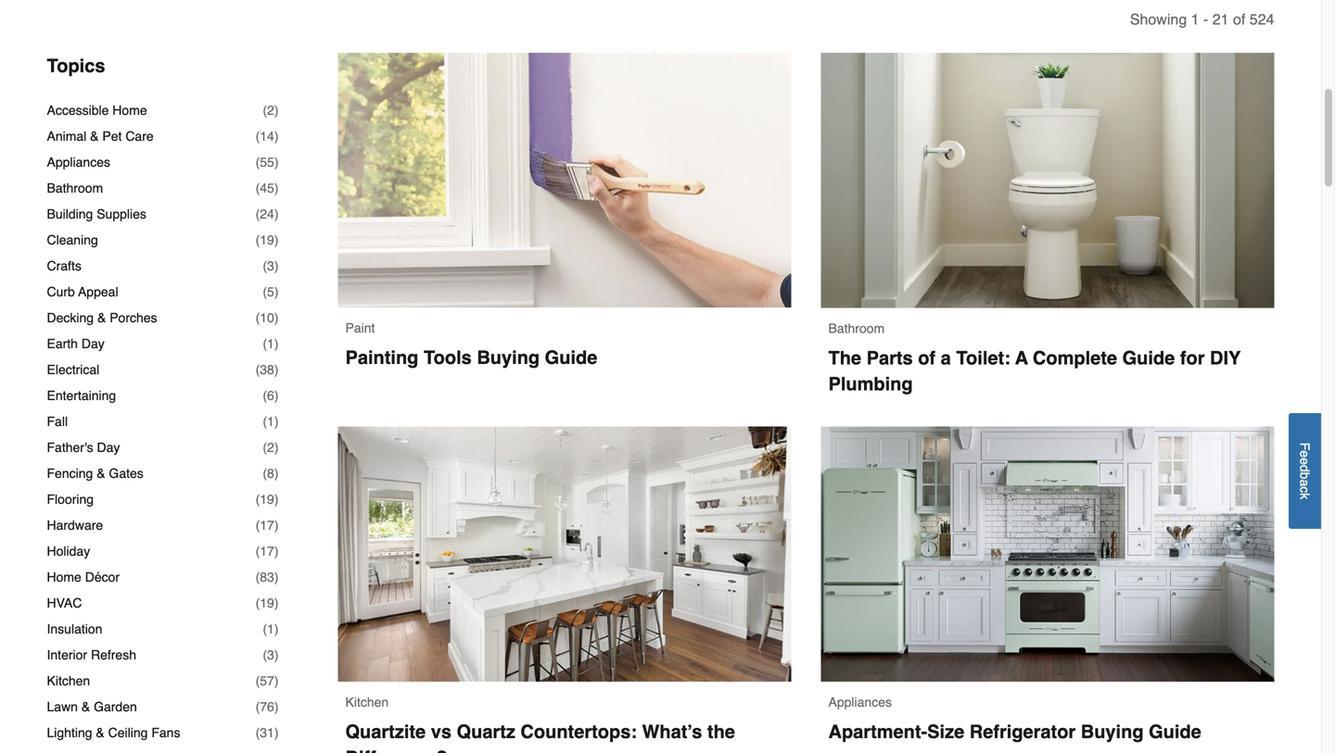 Task type: vqa. For each thing, say whether or not it's contained in the screenshot.


Task type: locate. For each thing, give the bounding box(es) containing it.
0 horizontal spatial bathroom
[[47, 181, 103, 196]]

1 19 from the top
[[260, 233, 274, 248]]

) for fencing & gates
[[274, 466, 279, 481]]

appliances for apartment-size refrigerator buying guide
[[828, 695, 892, 710]]

) for decking & porches
[[274, 311, 279, 326]]

20 ) from the top
[[274, 596, 279, 611]]

2 vertical spatial ( 19 )
[[256, 596, 279, 611]]

bathroom for the parts of a toilet: a complete guide for diy plumbing
[[828, 321, 885, 336]]

showing
[[1130, 11, 1187, 28]]

kitchen down the interior
[[47, 674, 90, 689]]

k
[[1298, 493, 1312, 500]]

( for fencing & gates
[[263, 466, 267, 481]]

care
[[125, 129, 154, 144]]

17 ) from the top
[[274, 518, 279, 533]]

cleaning
[[47, 233, 98, 248]]

6
[[267, 389, 274, 403]]

) for hvac
[[274, 596, 279, 611]]

) for lighting & ceiling fans
[[274, 726, 279, 741]]

3 up 57
[[267, 648, 274, 663]]

& right lawn
[[81, 700, 90, 715]]

buying right tools
[[477, 347, 540, 369]]

f e e d b a c k
[[1298, 443, 1312, 500]]

1 ) from the top
[[274, 103, 279, 118]]

decking & porches
[[47, 311, 157, 326]]

flooring
[[47, 492, 94, 507]]

2 ( 3 ) from the top
[[263, 648, 279, 663]]

1 ( 1 ) from the top
[[263, 337, 279, 351]]

home
[[112, 103, 147, 118], [47, 570, 81, 585]]

paint
[[345, 321, 375, 336]]

0 horizontal spatial of
[[918, 348, 936, 369]]

0 vertical spatial buying
[[477, 347, 540, 369]]

1 vertical spatial 3
[[267, 648, 274, 663]]

the
[[828, 348, 861, 369]]

2 ( 1 ) from the top
[[263, 415, 279, 429]]

55
[[260, 155, 274, 170]]

( 10 )
[[256, 311, 279, 326]]

parts
[[867, 348, 913, 369]]

( 1 ) for insulation
[[263, 622, 279, 637]]

1 horizontal spatial kitchen
[[345, 695, 389, 710]]

c
[[1298, 487, 1312, 493]]

1 horizontal spatial appliances
[[828, 695, 892, 710]]

2 vertical spatial ( 1 )
[[263, 622, 279, 637]]

buying right 'refrigerator'
[[1081, 722, 1144, 743]]

a person using a wood-handle angled purdy paint brush to apply purple paint along a window frame. image
[[338, 53, 791, 308]]

3 up the '5' at the top left of page
[[267, 259, 274, 274]]

( 2 ) up ( 8 )
[[263, 440, 279, 455]]

crafts
[[47, 259, 81, 274]]

8 ) from the top
[[274, 285, 279, 300]]

2
[[267, 103, 274, 118], [267, 440, 274, 455]]

difference?
[[345, 748, 447, 754]]

( 3 )
[[263, 259, 279, 274], [263, 648, 279, 663]]

day for earth day
[[81, 337, 105, 351]]

guide
[[545, 347, 597, 369], [1122, 348, 1175, 369], [1149, 722, 1201, 743]]

f
[[1298, 443, 1312, 451]]

1 ( 17 ) from the top
[[256, 518, 279, 533]]

( 1 ) for earth day
[[263, 337, 279, 351]]

1 for insulation
[[267, 622, 274, 637]]

0 vertical spatial kitchen
[[47, 674, 90, 689]]

of right 21
[[1233, 11, 1246, 28]]

( 19 ) down 24
[[256, 233, 279, 248]]

) for kitchen
[[274, 674, 279, 689]]

19 for flooring
[[260, 492, 274, 507]]

2 e from the top
[[1298, 458, 1312, 465]]

1 vertical spatial appliances
[[828, 695, 892, 710]]

19 down 24
[[260, 233, 274, 248]]

1 vertical spatial buying
[[1081, 722, 1144, 743]]

e up b
[[1298, 458, 1312, 465]]

quartzite vs quartz countertops: what's the difference?
[[345, 722, 740, 754]]

( 17 ) for hardware
[[256, 518, 279, 533]]

2 3 from the top
[[267, 648, 274, 663]]

0 vertical spatial ( 19 )
[[256, 233, 279, 248]]

0 vertical spatial ( 2 )
[[263, 103, 279, 118]]

( 3 ) for crafts
[[263, 259, 279, 274]]

2 ( 19 ) from the top
[[256, 492, 279, 507]]

1 ( 2 ) from the top
[[263, 103, 279, 118]]

) for lawn & garden
[[274, 700, 279, 715]]

fall
[[47, 415, 68, 429]]

1 vertical spatial ( 17 )
[[256, 544, 279, 559]]

( 1 )
[[263, 337, 279, 351], [263, 415, 279, 429], [263, 622, 279, 637]]

19 down 8
[[260, 492, 274, 507]]

size
[[927, 722, 964, 743]]

1 down ( 10 )
[[267, 337, 274, 351]]

1 vertical spatial 19
[[260, 492, 274, 507]]

& for fencing
[[97, 466, 105, 481]]

0 vertical spatial ( 3 )
[[263, 259, 279, 274]]

)
[[274, 103, 279, 118], [274, 129, 279, 144], [274, 155, 279, 170], [274, 181, 279, 196], [274, 207, 279, 222], [274, 233, 279, 248], [274, 259, 279, 274], [274, 285, 279, 300], [274, 311, 279, 326], [274, 337, 279, 351], [274, 363, 279, 377], [274, 389, 279, 403], [274, 415, 279, 429], [274, 440, 279, 455], [274, 466, 279, 481], [274, 492, 279, 507], [274, 518, 279, 533], [274, 544, 279, 559], [274, 570, 279, 585], [274, 596, 279, 611], [274, 622, 279, 637], [274, 648, 279, 663], [274, 674, 279, 689], [274, 700, 279, 715], [274, 726, 279, 741]]

) for cleaning
[[274, 233, 279, 248]]

quartz
[[457, 722, 515, 743]]

( 1 ) down ( 10 )
[[263, 337, 279, 351]]

2 ( 2 ) from the top
[[263, 440, 279, 455]]

1 vertical spatial ( 3 )
[[263, 648, 279, 663]]

( 57 )
[[256, 674, 279, 689]]

( 76 )
[[256, 700, 279, 715]]

2 for accessible home
[[267, 103, 274, 118]]

pet
[[102, 129, 122, 144]]

1 ( 3 ) from the top
[[263, 259, 279, 274]]

( 83 )
[[256, 570, 279, 585]]

1 horizontal spatial home
[[112, 103, 147, 118]]

2 ) from the top
[[274, 129, 279, 144]]

home up hvac
[[47, 570, 81, 585]]

1 for earth day
[[267, 337, 274, 351]]

( 19 ) down 8
[[256, 492, 279, 507]]

0 vertical spatial a
[[941, 348, 951, 369]]

( 1 ) down the 6
[[263, 415, 279, 429]]

3 ( 1 ) from the top
[[263, 622, 279, 637]]

a
[[941, 348, 951, 369], [1298, 480, 1312, 487]]

( for fall
[[263, 415, 267, 429]]

hvac
[[47, 596, 82, 611]]

19 ) from the top
[[274, 570, 279, 585]]

1 vertical spatial 17
[[260, 544, 274, 559]]

kitchen up quartzite
[[345, 695, 389, 710]]

3
[[267, 259, 274, 274], [267, 648, 274, 663]]

gates
[[109, 466, 144, 481]]

( 19 ) down 83
[[256, 596, 279, 611]]

2 17 from the top
[[260, 544, 274, 559]]

a up k
[[1298, 480, 1312, 487]]

2 for father's day
[[267, 440, 274, 455]]

home up care at the top of the page
[[112, 103, 147, 118]]

father's
[[47, 440, 93, 455]]

0 horizontal spatial a
[[941, 348, 951, 369]]

0 vertical spatial day
[[81, 337, 105, 351]]

25 ) from the top
[[274, 726, 279, 741]]

fencing & gates
[[47, 466, 144, 481]]

diy
[[1210, 348, 1241, 369]]

1 vertical spatial a
[[1298, 480, 1312, 487]]

1 horizontal spatial a
[[1298, 480, 1312, 487]]

( for hardware
[[256, 518, 260, 533]]

13 ) from the top
[[274, 415, 279, 429]]

18 ) from the top
[[274, 544, 279, 559]]

appliances down animal
[[47, 155, 110, 170]]

0 vertical spatial 19
[[260, 233, 274, 248]]

17
[[260, 518, 274, 533], [260, 544, 274, 559]]

1 2 from the top
[[267, 103, 274, 118]]

countertops:
[[521, 722, 637, 743]]

15 ) from the top
[[274, 466, 279, 481]]

a left toilet:
[[941, 348, 951, 369]]

1 vertical spatial bathroom
[[828, 321, 885, 336]]

1 vertical spatial ( 19 )
[[256, 492, 279, 507]]

5
[[267, 285, 274, 300]]

b
[[1298, 472, 1312, 480]]

1 horizontal spatial buying
[[1081, 722, 1144, 743]]

1 vertical spatial kitchen
[[345, 695, 389, 710]]

0 horizontal spatial buying
[[477, 347, 540, 369]]

entertaining
[[47, 389, 116, 403]]

holiday
[[47, 544, 90, 559]]

( 8 )
[[263, 466, 279, 481]]

0 vertical spatial 17
[[260, 518, 274, 533]]

a inside the parts of a toilet: a complete guide for diy plumbing
[[941, 348, 951, 369]]

appliances
[[47, 155, 110, 170], [828, 695, 892, 710]]

& left pet
[[90, 129, 99, 144]]

1 vertical spatial home
[[47, 570, 81, 585]]

) for accessible home
[[274, 103, 279, 118]]

( for hvac
[[256, 596, 260, 611]]

23 ) from the top
[[274, 674, 279, 689]]

4 ) from the top
[[274, 181, 279, 196]]

2 ( 17 ) from the top
[[256, 544, 279, 559]]

10 ) from the top
[[274, 337, 279, 351]]

( 2 )
[[263, 103, 279, 118], [263, 440, 279, 455]]

0 vertical spatial 2
[[267, 103, 274, 118]]

( 31 )
[[256, 726, 279, 741]]

1 vertical spatial day
[[97, 440, 120, 455]]

for
[[1180, 348, 1205, 369]]

day up fencing & gates
[[97, 440, 120, 455]]

( 2 ) up "14"
[[263, 103, 279, 118]]

1 down 83
[[267, 622, 274, 637]]

buying
[[477, 347, 540, 369], [1081, 722, 1144, 743]]

interior refresh
[[47, 648, 136, 663]]

0 vertical spatial appliances
[[47, 155, 110, 170]]

24 ) from the top
[[274, 700, 279, 715]]

19 down 83
[[260, 596, 274, 611]]

0 vertical spatial ( 17 )
[[256, 518, 279, 533]]

) for interior refresh
[[274, 648, 279, 663]]

0 vertical spatial ( 1 )
[[263, 337, 279, 351]]

2 up "14"
[[267, 103, 274, 118]]

apartment-
[[828, 722, 927, 743]]

1 down the 6
[[267, 415, 274, 429]]

décor
[[85, 570, 120, 585]]

21 ) from the top
[[274, 622, 279, 637]]

2 vertical spatial 19
[[260, 596, 274, 611]]

5 ) from the top
[[274, 207, 279, 222]]

11 ) from the top
[[274, 363, 279, 377]]

( for cleaning
[[256, 233, 260, 248]]

quartzite
[[345, 722, 426, 743]]

) for building supplies
[[274, 207, 279, 222]]

9 ) from the top
[[274, 311, 279, 326]]

f e e d b a c k button
[[1289, 413, 1321, 529]]

e
[[1298, 451, 1312, 458], [1298, 458, 1312, 465]]

a white toilet in a alcove of a bathroom with white walls and medium brown wood floors. image
[[821, 53, 1274, 308]]

toilet:
[[956, 348, 1010, 369]]

( for home décor
[[256, 570, 260, 585]]

14 ) from the top
[[274, 440, 279, 455]]

) for hardware
[[274, 518, 279, 533]]

electrical
[[47, 363, 99, 377]]

day down decking & porches
[[81, 337, 105, 351]]

3 19 from the top
[[260, 596, 274, 611]]

( 3 ) up the '5' at the top left of page
[[263, 259, 279, 274]]

a kitchen with white cabinets, a white silestone quartz countertop on an island and 4 chairs. image
[[338, 427, 791, 682]]

1 3 from the top
[[267, 259, 274, 274]]

&
[[90, 129, 99, 144], [97, 311, 106, 326], [97, 466, 105, 481], [81, 700, 90, 715], [96, 726, 105, 741]]

1 17 from the top
[[260, 518, 274, 533]]

3 ) from the top
[[274, 155, 279, 170]]

1 horizontal spatial bathroom
[[828, 321, 885, 336]]

19
[[260, 233, 274, 248], [260, 492, 274, 507], [260, 596, 274, 611]]

3 ( 19 ) from the top
[[256, 596, 279, 611]]

( 1 ) down 83
[[263, 622, 279, 637]]

of right parts
[[918, 348, 936, 369]]

e up the d in the right of the page
[[1298, 451, 1312, 458]]

1 e from the top
[[1298, 451, 1312, 458]]

( for appliances
[[256, 155, 260, 170]]

( 19 ) for hvac
[[256, 596, 279, 611]]

2 up ( 8 )
[[267, 440, 274, 455]]

0 horizontal spatial home
[[47, 570, 81, 585]]

) for crafts
[[274, 259, 279, 274]]

0 horizontal spatial kitchen
[[47, 674, 90, 689]]

1 ( 19 ) from the top
[[256, 233, 279, 248]]

6 ) from the top
[[274, 233, 279, 248]]

( 3 ) up 57
[[263, 648, 279, 663]]

0 horizontal spatial appliances
[[47, 155, 110, 170]]

1 vertical spatial ( 2 )
[[263, 440, 279, 455]]

) for home décor
[[274, 570, 279, 585]]

& left the gates on the left bottom of page
[[97, 466, 105, 481]]

1 vertical spatial 2
[[267, 440, 274, 455]]

) for appliances
[[274, 155, 279, 170]]

0 vertical spatial home
[[112, 103, 147, 118]]

( for crafts
[[263, 259, 267, 274]]

14
[[260, 129, 274, 144]]

0 vertical spatial of
[[1233, 11, 1246, 28]]

& for lighting
[[96, 726, 105, 741]]

2 19 from the top
[[260, 492, 274, 507]]

( for accessible home
[[263, 103, 267, 118]]

0 vertical spatial 3
[[267, 259, 274, 274]]

1 vertical spatial of
[[918, 348, 936, 369]]

& for animal
[[90, 129, 99, 144]]

fans
[[151, 726, 180, 741]]

day for father's day
[[97, 440, 120, 455]]

1 vertical spatial ( 1 )
[[263, 415, 279, 429]]

1 for fall
[[267, 415, 274, 429]]

16 ) from the top
[[274, 492, 279, 507]]

( 17 )
[[256, 518, 279, 533], [256, 544, 279, 559]]

bathroom up "the"
[[828, 321, 885, 336]]

22 ) from the top
[[274, 648, 279, 663]]

2 2 from the top
[[267, 440, 274, 455]]

12 ) from the top
[[274, 389, 279, 403]]

( for insulation
[[263, 622, 267, 637]]

appliances up apartment-
[[828, 695, 892, 710]]

& down appeal at the top left of the page
[[97, 311, 106, 326]]

hardware
[[47, 518, 103, 533]]

apartment-size refrigerator buying guide
[[828, 722, 1201, 743]]

7 ) from the top
[[274, 259, 279, 274]]

0 vertical spatial bathroom
[[47, 181, 103, 196]]

( for animal & pet care
[[256, 129, 260, 144]]

& down lawn & garden
[[96, 726, 105, 741]]

( for father's day
[[263, 440, 267, 455]]

bathroom up building on the left
[[47, 181, 103, 196]]

the parts of a toilet: a complete guide for diy plumbing
[[828, 348, 1246, 395]]



Task type: describe. For each thing, give the bounding box(es) containing it.
( 19 ) for flooring
[[256, 492, 279, 507]]

& for decking
[[97, 311, 106, 326]]

( for curb appeal
[[263, 285, 267, 300]]

24
[[260, 207, 274, 222]]

-
[[1204, 11, 1208, 28]]

earth day
[[47, 337, 105, 351]]

fencing
[[47, 466, 93, 481]]

17 for hardware
[[260, 518, 274, 533]]

57
[[260, 674, 274, 689]]

accessible home
[[47, 103, 147, 118]]

topics
[[47, 55, 105, 77]]

( for lawn & garden
[[256, 700, 260, 715]]

( 5 )
[[263, 285, 279, 300]]

lighting & ceiling fans
[[47, 726, 180, 741]]

) for father's day
[[274, 440, 279, 455]]

( for entertaining
[[263, 389, 267, 403]]

83
[[260, 570, 274, 585]]

( 17 ) for holiday
[[256, 544, 279, 559]]

( for earth day
[[263, 337, 267, 351]]

19 for cleaning
[[260, 233, 274, 248]]

21
[[1213, 11, 1229, 28]]

) for earth day
[[274, 337, 279, 351]]

( for kitchen
[[256, 674, 260, 689]]

( for flooring
[[256, 492, 260, 507]]

( for decking & porches
[[256, 311, 260, 326]]

524
[[1250, 11, 1274, 28]]

10
[[260, 311, 274, 326]]

painting
[[345, 347, 419, 369]]

) for bathroom
[[274, 181, 279, 196]]

( for interior refresh
[[263, 648, 267, 663]]

complete
[[1033, 348, 1117, 369]]

supplies
[[97, 207, 146, 222]]

showing 1 - 21 of 524
[[1130, 11, 1274, 28]]

) for entertaining
[[274, 389, 279, 403]]

animal
[[47, 129, 87, 144]]

( 19 ) for cleaning
[[256, 233, 279, 248]]

) for animal & pet care
[[274, 129, 279, 144]]

what's
[[642, 722, 702, 743]]

decking
[[47, 311, 94, 326]]

of inside the parts of a toilet: a complete guide for diy plumbing
[[918, 348, 936, 369]]

accessible
[[47, 103, 109, 118]]

kitchen for quartzite vs quartz countertops: what's the difference?
[[345, 695, 389, 710]]

& for lawn
[[81, 700, 90, 715]]

father's day
[[47, 440, 120, 455]]

curb appeal
[[47, 285, 118, 300]]

( for holiday
[[256, 544, 260, 559]]

porches
[[110, 311, 157, 326]]

garden
[[94, 700, 137, 715]]

) for flooring
[[274, 492, 279, 507]]

curb
[[47, 285, 75, 300]]

lawn
[[47, 700, 78, 715]]

d
[[1298, 465, 1312, 472]]

( 2 ) for day
[[263, 440, 279, 455]]

a
[[1015, 348, 1028, 369]]

) for curb appeal
[[274, 285, 279, 300]]

1 horizontal spatial of
[[1233, 11, 1246, 28]]

appeal
[[78, 285, 118, 300]]

painting tools buying guide
[[345, 347, 597, 369]]

( 6 )
[[263, 389, 279, 403]]

( 24 )
[[256, 207, 279, 222]]

45
[[260, 181, 274, 196]]

( 38 )
[[256, 363, 279, 377]]

76
[[260, 700, 274, 715]]

3 for crafts
[[267, 259, 274, 274]]

tools
[[424, 347, 472, 369]]

appliances for (
[[47, 155, 110, 170]]

lawn & garden
[[47, 700, 137, 715]]

ceiling
[[108, 726, 148, 741]]

home décor
[[47, 570, 120, 585]]

) for fall
[[274, 415, 279, 429]]

8
[[267, 466, 274, 481]]

( 2 ) for home
[[263, 103, 279, 118]]

guide inside the parts of a toilet: a complete guide for diy plumbing
[[1122, 348, 1175, 369]]

( 3 ) for interior refresh
[[263, 648, 279, 663]]

a mint green apartment-size refrigerator with bottom freezer in a white kitchen. image
[[821, 427, 1274, 682]]

( for electrical
[[256, 363, 260, 377]]

bathroom for (
[[47, 181, 103, 196]]

the
[[707, 722, 735, 743]]

earth
[[47, 337, 78, 351]]

interior
[[47, 648, 87, 663]]

) for insulation
[[274, 622, 279, 637]]

3 for interior refresh
[[267, 648, 274, 663]]

animal & pet care
[[47, 129, 154, 144]]

( 55 )
[[256, 155, 279, 170]]

refrigerator
[[970, 722, 1076, 743]]

( for building supplies
[[256, 207, 260, 222]]

building supplies
[[47, 207, 146, 222]]

) for holiday
[[274, 544, 279, 559]]

( for bathroom
[[256, 181, 260, 196]]

1 left -
[[1191, 11, 1199, 28]]

vs
[[431, 722, 452, 743]]

( for lighting & ceiling fans
[[256, 726, 260, 741]]

kitchen for (
[[47, 674, 90, 689]]

19 for hvac
[[260, 596, 274, 611]]

( 1 ) for fall
[[263, 415, 279, 429]]

a inside button
[[1298, 480, 1312, 487]]

17 for holiday
[[260, 544, 274, 559]]

( 45 )
[[256, 181, 279, 196]]

31
[[260, 726, 274, 741]]

building
[[47, 207, 93, 222]]

38
[[260, 363, 274, 377]]

refresh
[[91, 648, 136, 663]]

) for electrical
[[274, 363, 279, 377]]

plumbing
[[828, 374, 913, 395]]



